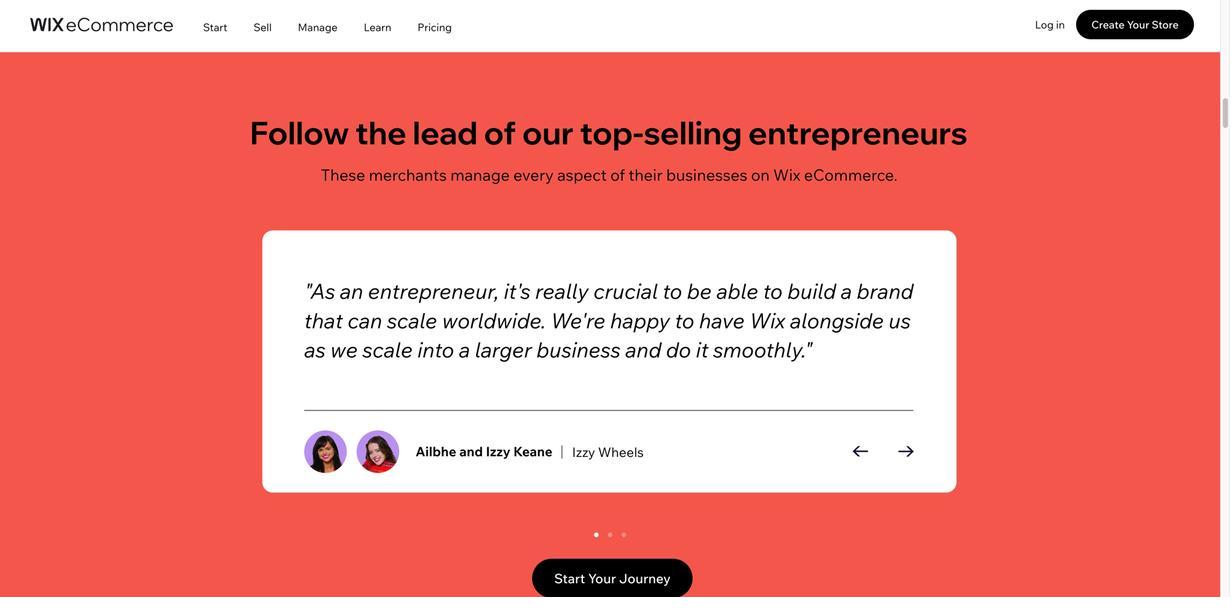 Task type: locate. For each thing, give the bounding box(es) containing it.
can
[[348, 307, 382, 334]]

to
[[663, 278, 682, 304], [763, 278, 783, 304], [675, 307, 694, 334]]

and down happy
[[625, 336, 661, 363]]

0 vertical spatial a
[[841, 278, 852, 304]]

and
[[625, 336, 661, 363], [459, 443, 483, 460]]

1 horizontal spatial and
[[625, 336, 661, 363]]

able
[[716, 278, 758, 304]]

we
[[330, 336, 358, 363]]

0 horizontal spatial izzy
[[486, 443, 510, 460]]

0 vertical spatial start
[[203, 21, 227, 34]]

scale down can
[[362, 336, 413, 363]]

0 horizontal spatial of
[[484, 113, 516, 152]]

your left store
[[1127, 18, 1149, 31]]

lead
[[413, 113, 478, 152]]

wix up smoothly."
[[749, 307, 785, 334]]

crucial
[[594, 278, 658, 304]]

sell
[[254, 21, 272, 34]]

izzy keane photograph image
[[304, 431, 347, 473]]

alongside
[[790, 307, 884, 334]]

1 horizontal spatial start
[[554, 571, 585, 587]]

follow the lead of our top-selling entrepreneurs
[[250, 113, 968, 152]]

our
[[522, 113, 574, 152]]

to right able on the right
[[763, 278, 783, 304]]

and right ailbhe
[[459, 443, 483, 460]]

0 horizontal spatial a
[[459, 336, 470, 363]]

your
[[1127, 18, 1149, 31], [588, 571, 616, 587]]

build
[[787, 278, 836, 304]]

izzy left wheels
[[572, 444, 595, 460]]

selling
[[644, 113, 742, 152]]

ailbhe
[[416, 443, 456, 460]]

ecommerce.
[[804, 165, 898, 185]]

0 vertical spatial wix
[[773, 165, 801, 185]]

1 horizontal spatial izzy
[[572, 444, 595, 460]]

worldwide.
[[442, 307, 546, 334]]

1 horizontal spatial of
[[610, 165, 625, 185]]

learn
[[364, 21, 391, 34]]

0 horizontal spatial start
[[203, 21, 227, 34]]

of left "their"
[[610, 165, 625, 185]]

happy
[[610, 307, 670, 334]]

scale
[[387, 307, 437, 334], [362, 336, 413, 363]]

1 horizontal spatial your
[[1127, 18, 1149, 31]]

of up manage on the left top
[[484, 113, 516, 152]]

log in
[[1035, 18, 1065, 31]]

your left journey
[[588, 571, 616, 587]]

these
[[321, 165, 365, 185]]

1 vertical spatial start
[[554, 571, 585, 587]]

ailbhe and izzy keane
[[416, 443, 553, 460]]

a up "alongside"
[[841, 278, 852, 304]]

create your store link
[[1076, 10, 1194, 39]]

a
[[841, 278, 852, 304], [459, 336, 470, 363]]

do
[[666, 336, 691, 363]]

we're
[[551, 307, 605, 334]]

of
[[484, 113, 516, 152], [610, 165, 625, 185]]

log in link
[[1024, 10, 1076, 39]]

it's
[[504, 278, 531, 304]]

0 vertical spatial and
[[625, 336, 661, 363]]

as
[[304, 336, 326, 363]]

1 horizontal spatial a
[[841, 278, 852, 304]]

0 horizontal spatial your
[[588, 571, 616, 587]]

izzy left keane
[[486, 443, 510, 460]]

start
[[203, 21, 227, 34], [554, 571, 585, 587]]

your inside create your store link
[[1127, 18, 1149, 31]]

scale down entrepreneur,
[[387, 307, 437, 334]]

business
[[536, 336, 621, 363]]

your inside start your journey link
[[588, 571, 616, 587]]

to left be
[[663, 278, 682, 304]]

1 vertical spatial your
[[588, 571, 616, 587]]

0 vertical spatial your
[[1127, 18, 1149, 31]]

businesses
[[666, 165, 747, 185]]

store
[[1152, 18, 1179, 31]]

have
[[699, 307, 745, 334]]

these merchants manage every aspect of their businesses on wix ecommerce.
[[321, 165, 898, 185]]

wix right on
[[773, 165, 801, 185]]

wheels
[[598, 444, 644, 460]]

in
[[1056, 18, 1065, 31]]

alihbe keane photograph image
[[357, 431, 399, 473]]

wix
[[773, 165, 801, 185], [749, 307, 785, 334]]

0 horizontal spatial and
[[459, 443, 483, 460]]

an
[[340, 278, 363, 304]]

a right into
[[459, 336, 470, 363]]

to up do
[[675, 307, 694, 334]]

larger
[[475, 336, 532, 363]]

1 vertical spatial wix
[[749, 307, 785, 334]]

1 vertical spatial scale
[[362, 336, 413, 363]]

follow
[[250, 113, 349, 152]]

izzy
[[486, 443, 510, 460], [572, 444, 595, 460]]

that
[[304, 307, 343, 334]]



Task type: describe. For each thing, give the bounding box(es) containing it.
brand
[[857, 278, 914, 304]]

keane
[[513, 443, 553, 460]]

their
[[629, 165, 663, 185]]

log
[[1035, 18, 1054, 31]]

aspect
[[557, 165, 607, 185]]

really
[[535, 278, 589, 304]]

pricing link
[[404, 2, 465, 52]]

start your journey
[[554, 571, 671, 587]]

1 vertical spatial of
[[610, 165, 625, 185]]

start your journey link
[[532, 559, 693, 597]]

manage
[[298, 21, 338, 34]]

your for create
[[1127, 18, 1149, 31]]

be
[[687, 278, 712, 304]]

the
[[355, 113, 407, 152]]

"as an entrepreneur, it's really crucial to be able to build a brand that can scale worldwide. we're happy to have wix alongside us as we scale into a larger business and do it smoothly."
[[304, 278, 914, 363]]

it
[[696, 336, 709, 363]]

your for start
[[588, 571, 616, 587]]

on
[[751, 165, 770, 185]]

1 vertical spatial and
[[459, 443, 483, 460]]

entrepreneur,
[[368, 278, 499, 304]]

create
[[1091, 18, 1125, 31]]

0 vertical spatial of
[[484, 113, 516, 152]]

merchants
[[369, 165, 447, 185]]

journey
[[619, 571, 671, 587]]

slideshow region
[[0, 231, 1220, 537]]

izzy wheels
[[572, 444, 644, 460]]

into
[[417, 336, 454, 363]]

start for start your journey
[[554, 571, 585, 587]]

create your store
[[1091, 18, 1179, 31]]

0 vertical spatial scale
[[387, 307, 437, 334]]

1 vertical spatial a
[[459, 336, 470, 363]]

smoothly."
[[713, 336, 813, 363]]

"as
[[304, 278, 335, 304]]

start for start
[[203, 21, 227, 34]]

pricing
[[418, 21, 452, 34]]

entrepreneurs
[[748, 113, 968, 152]]

us
[[889, 307, 911, 334]]

manage
[[450, 165, 510, 185]]

top-
[[580, 113, 644, 152]]

and inside '"as an entrepreneur, it's really crucial to be able to build a brand that can scale worldwide. we're happy to have wix alongside us as we scale into a larger business and do it smoothly."'
[[625, 336, 661, 363]]

wix inside '"as an entrepreneur, it's really crucial to be able to build a brand that can scale worldwide. we're happy to have wix alongside us as we scale into a larger business and do it smoothly."'
[[749, 307, 785, 334]]

every
[[513, 165, 554, 185]]



Task type: vqa. For each thing, say whether or not it's contained in the screenshot.
smoothly."
yes



